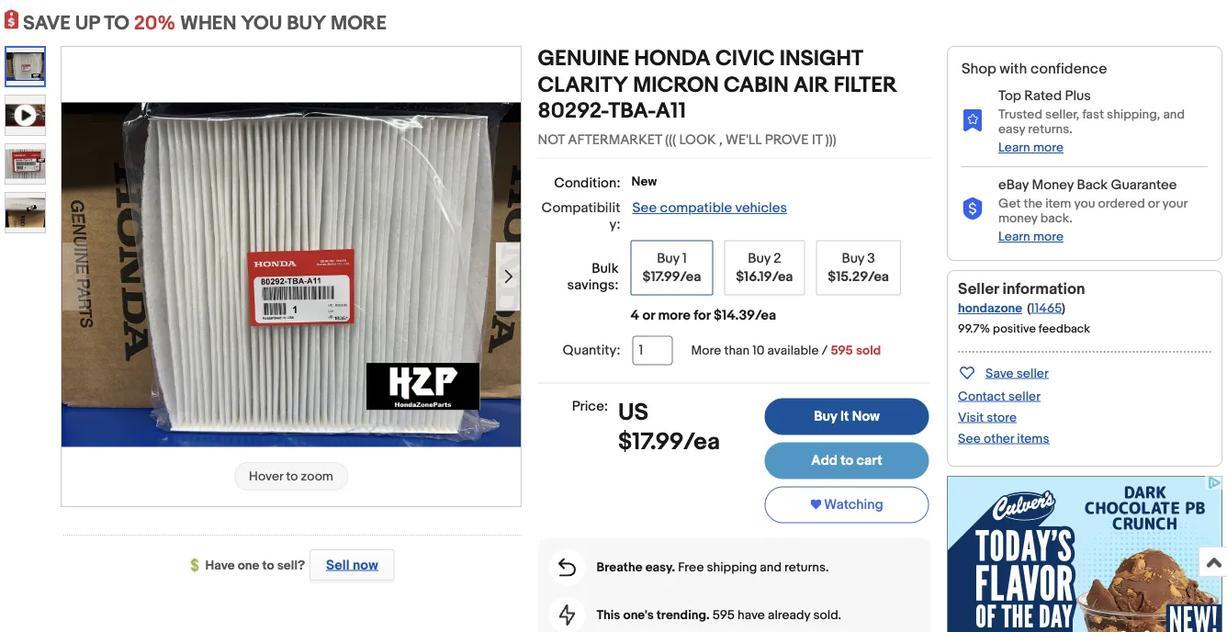 Task type: vqa. For each thing, say whether or not it's contained in the screenshot.
right 595
yes



Task type: describe. For each thing, give the bounding box(es) containing it.
sold.
[[813, 607, 841, 623]]

savings:
[[567, 277, 619, 294]]

and inside top rated plus trusted seller, fast shipping, and easy returns. learn more
[[1163, 107, 1185, 123]]

rated
[[1025, 88, 1062, 104]]

shipping,
[[1107, 107, 1160, 123]]

back
[[1077, 177, 1108, 193]]

)))
[[826, 132, 837, 148]]

picture 2 of 3 image
[[6, 144, 45, 184]]

1 vertical spatial 595
[[713, 607, 735, 623]]

have
[[205, 558, 235, 573]]

feedback
[[1039, 322, 1090, 336]]

trending.
[[657, 607, 710, 623]]

it
[[840, 408, 849, 425]]

80292-
[[538, 98, 608, 124]]

clarity
[[538, 72, 628, 98]]

shop
[[962, 60, 996, 78]]

genuine honda civic insight clarity micron cabin air filter 80292-tba-a11 not aftermarket ((( look , we'll prove it )))
[[538, 46, 898, 148]]

see compatible vehicles
[[632, 200, 787, 216]]

y:
[[610, 216, 620, 233]]

we'll
[[726, 132, 762, 148]]

shop with confidence
[[962, 60, 1107, 78]]

quantity:
[[563, 342, 620, 359]]

4 or more for $14.39/ea
[[631, 307, 776, 324]]

money
[[1032, 177, 1074, 193]]

Quantity: text field
[[632, 336, 673, 365]]

seller information hondazone ( 11465 ) 99.7% positive feedback
[[958, 279, 1090, 336]]

cart
[[857, 452, 883, 469]]

to
[[104, 11, 129, 35]]

sell?
[[277, 558, 305, 573]]

get
[[999, 196, 1021, 212]]

bulk savings:
[[567, 260, 619, 294]]

for
[[694, 307, 711, 324]]

one's
[[623, 607, 654, 623]]

plus
[[1065, 88, 1091, 104]]

seller
[[958, 279, 999, 298]]

video 1 of 1 image
[[6, 96, 45, 135]]

us $17.99/ea
[[618, 398, 720, 456]]

buy
[[287, 11, 326, 35]]

item
[[1046, 196, 1071, 212]]

compatibilit y:
[[542, 200, 620, 233]]

top
[[999, 88, 1021, 104]]

visit
[[958, 410, 984, 425]]

returns. inside top rated plus trusted seller, fast shipping, and easy returns. learn more
[[1028, 122, 1073, 137]]

new
[[631, 174, 657, 190]]

more inside top rated plus trusted seller, fast shipping, and easy returns. learn more
[[1033, 140, 1064, 156]]

20%
[[134, 11, 176, 35]]

than
[[724, 343, 750, 358]]

0 horizontal spatial to
[[262, 558, 274, 573]]

have
[[738, 607, 765, 623]]

top rated plus trusted seller, fast shipping, and easy returns. learn more
[[999, 88, 1185, 156]]

learn more link for money
[[999, 229, 1064, 245]]

look
[[679, 132, 716, 148]]

(
[[1027, 300, 1031, 316]]

buy it now link
[[765, 398, 929, 435]]

save seller button
[[958, 362, 1049, 383]]

add to cart link
[[765, 442, 929, 479]]

or inside 'us $17.99/ea' main content
[[643, 307, 655, 324]]

11465
[[1031, 300, 1062, 316]]

store
[[987, 410, 1017, 425]]

seller for save
[[1017, 365, 1049, 381]]

ebay
[[999, 177, 1029, 193]]

watching
[[824, 497, 883, 513]]

us $17.99/ea main content
[[538, 46, 931, 632]]

see compatible vehicles link
[[632, 200, 787, 216]]

fast
[[1083, 107, 1104, 123]]

buy left it
[[814, 408, 837, 425]]

compatible
[[660, 200, 732, 216]]

buy for buy 1
[[657, 250, 680, 267]]

shipping
[[707, 559, 757, 575]]

more inside 'us $17.99/ea' main content
[[658, 307, 691, 324]]

see inside 'us $17.99/ea' main content
[[632, 200, 657, 216]]

$15.29/ea
[[828, 269, 889, 285]]

you
[[1074, 196, 1095, 212]]

more inside ebay money back guarantee get the item you ordered or your money back. learn more
[[1033, 229, 1064, 245]]

civic
[[716, 46, 775, 72]]

prove
[[765, 132, 809, 148]]

breathe easy. free shipping and returns.
[[597, 559, 829, 575]]

ordered
[[1098, 196, 1145, 212]]

learn inside top rated plus trusted seller, fast shipping, and easy returns. learn more
[[999, 140, 1030, 156]]

more
[[691, 343, 721, 358]]

0 vertical spatial 595
[[831, 343, 853, 358]]

contact seller visit store see other items
[[958, 388, 1050, 446]]

air
[[794, 72, 829, 98]]

free
[[678, 559, 704, 575]]

genuine
[[538, 46, 629, 72]]

now
[[852, 408, 880, 425]]

seller for contact
[[1009, 388, 1041, 404]]

buy 2 $16.19/ea
[[736, 250, 793, 285]]

contact seller link
[[958, 388, 1041, 404]]

learn inside ebay money back guarantee get the item you ordered or your money back. learn more
[[999, 229, 1030, 245]]

back.
[[1041, 211, 1073, 226]]

see other items link
[[958, 431, 1050, 446]]

not
[[538, 132, 565, 148]]

buy for buy 3
[[842, 250, 864, 267]]



Task type: locate. For each thing, give the bounding box(es) containing it.
this one's trending. 595 have already sold.
[[597, 607, 841, 623]]

1 horizontal spatial to
[[841, 452, 854, 469]]

0 vertical spatial see
[[632, 200, 657, 216]]

you
[[241, 11, 282, 35]]

sold
[[856, 343, 881, 358]]

1 vertical spatial see
[[958, 431, 981, 446]]

condition:
[[554, 175, 620, 191]]

with details__icon image left breathe
[[559, 558, 576, 576]]

and right shipping
[[760, 559, 782, 575]]

buy it now
[[814, 408, 880, 425]]

already
[[768, 607, 811, 623]]

0 horizontal spatial returns.
[[785, 559, 829, 575]]

returns. inside 'us $17.99/ea' main content
[[785, 559, 829, 575]]

buy left 1
[[657, 250, 680, 267]]

picture 3 of 3 image
[[6, 193, 45, 232]]

seller inside button
[[1017, 365, 1049, 381]]

with details__icon image for ebay money back guarantee
[[962, 198, 984, 221]]

see down new
[[632, 200, 657, 216]]

add
[[811, 452, 838, 469]]

595
[[831, 343, 853, 358], [713, 607, 735, 623]]

your
[[1163, 196, 1188, 212]]

with details__icon image left easy
[[962, 109, 984, 132]]

and inside 'us $17.99/ea' main content
[[760, 559, 782, 575]]

0 vertical spatial and
[[1163, 107, 1185, 123]]

1 vertical spatial to
[[262, 558, 274, 573]]

see inside contact seller visit store see other items
[[958, 431, 981, 446]]

1 vertical spatial learn
[[999, 229, 1030, 245]]

save up to 20% when you buy more
[[23, 11, 387, 35]]

1 vertical spatial returns.
[[785, 559, 829, 575]]

learn down easy
[[999, 140, 1030, 156]]

learn
[[999, 140, 1030, 156], [999, 229, 1030, 245]]

have one to sell?
[[205, 558, 305, 573]]

with details__icon image left get
[[962, 198, 984, 221]]

save
[[986, 365, 1014, 381]]

2 learn from the top
[[999, 229, 1030, 245]]

returns. up the already
[[785, 559, 829, 575]]

easy
[[999, 122, 1025, 137]]

1
[[683, 250, 687, 267]]

/
[[822, 343, 828, 358]]

1 vertical spatial $17.99/ea
[[618, 428, 720, 456]]

or
[[1148, 196, 1160, 212], [643, 307, 655, 324]]

or down guarantee
[[1148, 196, 1160, 212]]

up
[[75, 11, 100, 35]]

to
[[841, 452, 854, 469], [262, 558, 274, 573]]

sell
[[326, 557, 350, 573]]

1 vertical spatial more
[[1033, 229, 1064, 245]]

$17.99/ea down 1
[[643, 269, 701, 285]]

cabin
[[724, 72, 789, 98]]

more left for
[[658, 307, 691, 324]]

more than 10 available / 595 sold
[[691, 343, 881, 358]]

0 vertical spatial seller
[[1017, 365, 1049, 381]]

easy.
[[645, 559, 675, 575]]

1 horizontal spatial returns.
[[1028, 122, 1073, 137]]

3
[[867, 250, 875, 267]]

micron
[[633, 72, 719, 98]]

)
[[1062, 300, 1066, 316]]

genuine honda civic insight clarity micron cabin air filter 80292-tba-a11 - picture 1 of 3 image
[[62, 102, 521, 447]]

trusted
[[999, 107, 1043, 123]]

available
[[768, 343, 819, 358]]

0 horizontal spatial or
[[643, 307, 655, 324]]

0 horizontal spatial see
[[632, 200, 657, 216]]

it
[[812, 132, 823, 148]]

breathe
[[597, 559, 643, 575]]

guarantee
[[1111, 177, 1177, 193]]

seller,
[[1046, 107, 1080, 123]]

buy for buy 2
[[748, 250, 771, 267]]

learn more link down easy
[[999, 140, 1064, 156]]

more down back.
[[1033, 229, 1064, 245]]

1 horizontal spatial and
[[1163, 107, 1185, 123]]

with details__icon image left this
[[559, 604, 576, 626]]

advertisement region
[[947, 476, 1223, 632]]

returns. down rated
[[1028, 122, 1073, 137]]

learn more link down the money
[[999, 229, 1064, 245]]

0 vertical spatial learn more link
[[999, 140, 1064, 156]]

2
[[774, 250, 781, 267]]

0 vertical spatial returns.
[[1028, 122, 1073, 137]]

0 horizontal spatial and
[[760, 559, 782, 575]]

11465 link
[[1031, 300, 1062, 316]]

0 vertical spatial learn
[[999, 140, 1030, 156]]

hondazone link
[[958, 301, 1023, 316]]

buy 1 $17.99/ea
[[643, 250, 701, 285]]

filter
[[834, 72, 898, 98]]

2 learn more link from the top
[[999, 229, 1064, 245]]

the
[[1024, 196, 1043, 212]]

2 vertical spatial more
[[658, 307, 691, 324]]

insight
[[780, 46, 863, 72]]

0 vertical spatial more
[[1033, 140, 1064, 156]]

with details__icon image
[[962, 109, 984, 132], [962, 198, 984, 221], [559, 558, 576, 576], [559, 604, 576, 626]]

buy left 3
[[842, 250, 864, 267]]

and
[[1163, 107, 1185, 123], [760, 559, 782, 575]]

contact
[[958, 388, 1006, 404]]

other
[[984, 431, 1014, 446]]

visit store link
[[958, 410, 1017, 425]]

or inside ebay money back guarantee get the item you ordered or your money back. learn more
[[1148, 196, 1160, 212]]

seller inside contact seller visit store see other items
[[1009, 388, 1041, 404]]

with details__icon image for this one's trending.
[[559, 604, 576, 626]]

1 horizontal spatial see
[[958, 431, 981, 446]]

1 horizontal spatial 595
[[831, 343, 853, 358]]

sell now
[[326, 557, 378, 573]]

$17.99/ea
[[643, 269, 701, 285], [618, 428, 720, 456]]

to left cart
[[841, 452, 854, 469]]

hondazone
[[958, 301, 1023, 316]]

ebay money back guarantee get the item you ordered or your money back. learn more
[[999, 177, 1188, 245]]

4
[[631, 307, 639, 324]]

seller
[[1017, 365, 1049, 381], [1009, 388, 1041, 404]]

595 right /
[[831, 343, 853, 358]]

money
[[999, 211, 1038, 226]]

returns.
[[1028, 122, 1073, 137], [785, 559, 829, 575]]

1 vertical spatial or
[[643, 307, 655, 324]]

buy inside buy 1 $17.99/ea
[[657, 250, 680, 267]]

1 vertical spatial seller
[[1009, 388, 1041, 404]]

see
[[632, 200, 657, 216], [958, 431, 981, 446]]

buy inside buy 3 $15.29/ea
[[842, 250, 864, 267]]

learn down the money
[[999, 229, 1030, 245]]

us
[[618, 398, 649, 427]]

with details__icon image for breathe easy.
[[559, 558, 576, 576]]

to right one
[[262, 558, 274, 573]]

save seller
[[986, 365, 1049, 381]]

with details__icon image for top rated plus
[[962, 109, 984, 132]]

to inside 'us $17.99/ea' main content
[[841, 452, 854, 469]]

picture 1 of 3 image
[[6, 48, 44, 85]]

when
[[180, 11, 237, 35]]

and right shipping,
[[1163, 107, 1185, 123]]

one
[[238, 558, 259, 573]]

$16.19/ea
[[736, 269, 793, 285]]

a11
[[656, 98, 686, 124]]

0 vertical spatial or
[[1148, 196, 1160, 212]]

or right '4'
[[643, 307, 655, 324]]

1 horizontal spatial or
[[1148, 196, 1160, 212]]

vehicles
[[735, 200, 787, 216]]

$17.99/ea down us
[[618, 428, 720, 456]]

(((
[[665, 132, 676, 148]]

1 vertical spatial learn more link
[[999, 229, 1064, 245]]

price:
[[572, 398, 608, 415]]

see down visit
[[958, 431, 981, 446]]

buy left 2
[[748, 250, 771, 267]]

learn more link for rated
[[999, 140, 1064, 156]]

honda
[[634, 46, 711, 72]]

with
[[1000, 60, 1027, 78]]

sell now link
[[305, 549, 395, 581]]

confidence
[[1031, 60, 1107, 78]]

1 vertical spatial and
[[760, 559, 782, 575]]

1 learn from the top
[[999, 140, 1030, 156]]

0 vertical spatial $17.99/ea
[[643, 269, 701, 285]]

0 vertical spatial to
[[841, 452, 854, 469]]

seller right save
[[1017, 365, 1049, 381]]

0 horizontal spatial 595
[[713, 607, 735, 623]]

buy inside buy 2 $16.19/ea
[[748, 250, 771, 267]]

more
[[331, 11, 387, 35]]

595 left have
[[713, 607, 735, 623]]

seller down save seller
[[1009, 388, 1041, 404]]

positive
[[993, 322, 1036, 336]]

1 learn more link from the top
[[999, 140, 1064, 156]]

more down seller,
[[1033, 140, 1064, 156]]

dollar sign image
[[191, 558, 205, 573]]



